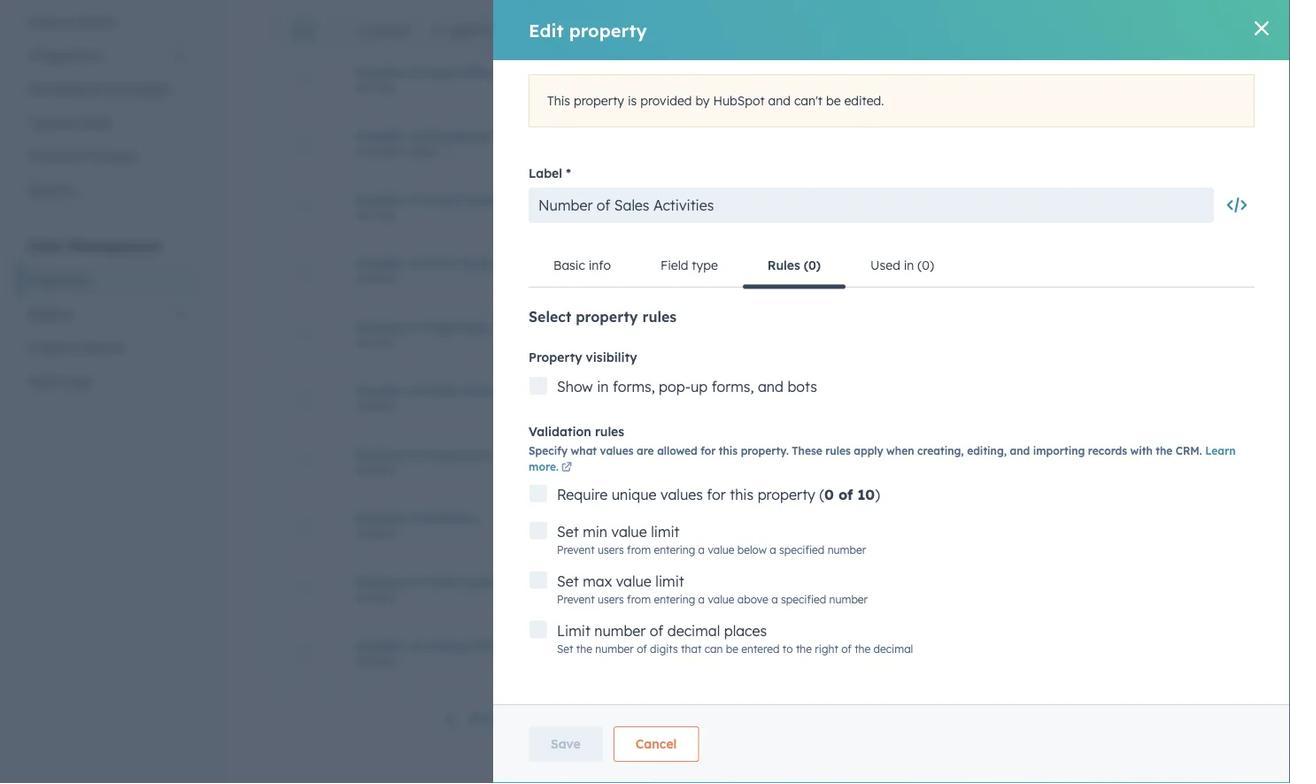 Task type: vqa. For each thing, say whether or not it's contained in the screenshot.


Task type: describe. For each thing, give the bounding box(es) containing it.
prev
[[469, 711, 497, 727]]

& for teams
[[65, 14, 73, 29]]

number of sales activities number
[[356, 383, 519, 413]]

audit logs
[[28, 373, 91, 389]]

0 for web analytics history
[[1218, 200, 1226, 215]]

privacy
[[28, 148, 71, 164]]

of for associated
[[410, 64, 422, 80]]

privacy & consent
[[28, 148, 135, 164]]

12
[[644, 711, 658, 727]]

form
[[426, 256, 458, 271]]

of for unique
[[410, 638, 422, 654]]

hubspot for deal information
[[955, 72, 1007, 88]]

privacy & consent link
[[18, 139, 198, 173]]

analytics
[[743, 200, 795, 215]]

number of form submissions number
[[356, 256, 539, 286]]

number of event completions button
[[356, 192, 671, 207]]

number of sales activities button
[[356, 383, 671, 399]]

unique
[[426, 638, 470, 654]]

hubspot for web analytics history
[[955, 200, 1007, 215]]

completions
[[464, 192, 539, 207]]

activities
[[462, 383, 519, 399]]

add
[[449, 22, 474, 38]]

conversion information for number of form submissions
[[713, 264, 850, 279]]

add to group button
[[431, 22, 531, 38]]

archive
[[567, 22, 614, 38]]

marketplace downloads link
[[18, 72, 198, 106]]

activity for number of times contacted
[[763, 583, 806, 598]]

management
[[67, 237, 161, 255]]

4 number from the top
[[356, 192, 406, 207]]

conversion for number of unique forms submitted
[[713, 646, 778, 662]]

of for pageviews
[[410, 319, 422, 335]]

14 number from the top
[[356, 511, 406, 526]]

8
[[510, 711, 517, 727]]

10 number from the top
[[356, 383, 406, 399]]

of for form
[[410, 256, 422, 271]]

submissions
[[462, 256, 539, 271]]

import
[[28, 340, 70, 355]]

19 number from the top
[[356, 655, 396, 668]]

2 selected
[[359, 24, 409, 37]]

number of times contacted button
[[356, 575, 671, 590]]

pageviews
[[426, 319, 492, 335]]

contact for activities
[[713, 391, 759, 407]]

times
[[426, 575, 460, 590]]

pagination navigation
[[436, 708, 960, 731]]

number of pageviews button
[[356, 319, 671, 335]]

deals
[[497, 64, 532, 80]]

number of employees dropdown select
[[356, 128, 493, 158]]

contact activity for activities
[[713, 391, 806, 407]]

code
[[81, 115, 112, 130]]

group
[[494, 22, 531, 38]]

data
[[28, 237, 63, 255]]

add to group
[[449, 22, 531, 38]]

users inside tab panel
[[676, 22, 710, 38]]

contacted
[[464, 575, 526, 590]]

hubspot for contact information
[[955, 455, 1007, 470]]

sessions
[[426, 511, 479, 526]]

users & teams link
[[18, 5, 198, 39]]

employees
[[426, 128, 493, 144]]

15 number from the top
[[356, 528, 396, 541]]

13
[[681, 711, 695, 727]]

8 button
[[503, 708, 523, 731]]

conversion information for number of unique forms submitted
[[713, 646, 850, 662]]

selected
[[368, 24, 409, 37]]

import & export
[[28, 340, 125, 355]]

to
[[477, 22, 490, 38]]

12 button
[[638, 708, 664, 731]]

contact information
[[713, 455, 831, 470]]

contact activity for contacted
[[713, 583, 806, 598]]

number of associated deals number
[[356, 64, 532, 95]]

archive button
[[549, 22, 614, 38]]

prev button
[[436, 708, 503, 731]]

audit
[[28, 373, 59, 389]]

number of unique forms submitted button
[[356, 638, 671, 654]]

& up deal
[[714, 22, 723, 38]]

contact for contacted
[[713, 583, 759, 598]]

data management element
[[18, 236, 198, 398]]

7 number from the top
[[356, 273, 396, 286]]

number of sessions number
[[356, 511, 479, 541]]

integrations
[[28, 47, 101, 63]]

deal
[[713, 72, 740, 88]]

properties link
[[18, 263, 198, 297]]

& for consent
[[75, 148, 84, 164]]

downloads
[[104, 81, 169, 97]]

number of event completions number
[[356, 192, 539, 222]]

import & export link
[[18, 331, 198, 364]]

number of form submissions button
[[356, 256, 671, 271]]

enrolled
[[494, 447, 544, 463]]

9 number from the top
[[356, 336, 396, 350]]

security
[[28, 182, 76, 197]]

number of sessions button
[[356, 511, 671, 526]]

number inside number of employees dropdown select
[[356, 128, 406, 144]]

information for number of sequences enrolled
[[763, 455, 831, 470]]

assign
[[631, 22, 672, 38]]

sales
[[426, 383, 459, 399]]

16 number from the top
[[356, 575, 406, 590]]

5 number from the top
[[356, 209, 396, 222]]



Task type: locate. For each thing, give the bounding box(es) containing it.
0
[[1218, 72, 1226, 88], [1218, 200, 1226, 215], [1218, 455, 1226, 470]]

marketplace downloads
[[28, 81, 169, 97]]

11 number from the top
[[356, 400, 396, 413]]

7 of from the top
[[410, 447, 422, 463]]

activity for number of sales activities
[[763, 391, 806, 407]]

8 number from the top
[[356, 319, 406, 335]]

number
[[356, 64, 406, 80], [356, 81, 396, 95], [356, 128, 406, 144], [356, 192, 406, 207], [356, 209, 396, 222], [356, 256, 406, 271], [356, 273, 396, 286], [356, 319, 406, 335], [356, 336, 396, 350], [356, 383, 406, 399], [356, 400, 396, 413], [356, 447, 406, 463], [356, 464, 396, 477], [356, 511, 406, 526], [356, 528, 396, 541], [356, 575, 406, 590], [356, 591, 396, 605], [356, 638, 406, 654], [356, 655, 396, 668]]

1 contact activity from the top
[[713, 391, 806, 407]]

number of sequences enrolled number
[[356, 447, 544, 477]]

12 number from the top
[[356, 447, 406, 463]]

17 number from the top
[[356, 591, 396, 605]]

of inside "number of times contacted number"
[[410, 575, 422, 590]]

0 vertical spatial activity
[[763, 391, 806, 407]]

teams up integrations button
[[77, 14, 114, 29]]

3 hubspot from the top
[[955, 455, 1007, 470]]

2 vertical spatial contact
[[713, 583, 759, 598]]

assign users & teams
[[631, 22, 767, 38]]

1 vertical spatial contact activity
[[713, 583, 806, 598]]

deal information
[[713, 72, 812, 88]]

1 vertical spatial contact
[[713, 455, 759, 470]]

select
[[410, 145, 439, 158]]

history
[[798, 200, 838, 215]]

teams up deal information
[[727, 22, 767, 38]]

of inside number of associated deals number
[[410, 64, 422, 80]]

1 conversion from the top
[[713, 264, 778, 279]]

conversion up pagination navigation
[[713, 646, 778, 662]]

number of associated deals button
[[356, 64, 671, 80]]

of left pageviews
[[410, 319, 422, 335]]

conversion information
[[713, 264, 850, 279], [713, 646, 850, 662]]

users & teams
[[28, 14, 114, 29]]

of left sales
[[410, 383, 422, 399]]

of for employees
[[410, 128, 422, 144]]

0 vertical spatial contact activity
[[713, 391, 806, 407]]

associated
[[426, 64, 493, 80]]

of
[[410, 64, 422, 80], [410, 128, 422, 144], [410, 192, 422, 207], [410, 256, 422, 271], [410, 319, 422, 335], [410, 383, 422, 399], [410, 447, 422, 463], [410, 511, 422, 526], [410, 575, 422, 590], [410, 638, 422, 654]]

teams
[[77, 14, 114, 29], [727, 22, 767, 38]]

1 contact from the top
[[713, 391, 759, 407]]

1 hubspot from the top
[[955, 72, 1007, 88]]

1 of from the top
[[410, 64, 422, 80]]

of inside number of event completions number
[[410, 192, 422, 207]]

of inside number of pageviews number
[[410, 319, 422, 335]]

1 vertical spatial 0
[[1218, 200, 1226, 215]]

2 contact from the top
[[713, 455, 759, 470]]

0 for deal information
[[1218, 72, 1226, 88]]

consent
[[87, 148, 135, 164]]

web analytics history
[[713, 200, 838, 215]]

& inside data management element
[[73, 340, 82, 355]]

of left the sessions
[[410, 511, 422, 526]]

audit logs link
[[18, 364, 198, 398]]

dropdown
[[356, 145, 407, 158]]

tracking
[[28, 115, 78, 130]]

number of employees button
[[356, 128, 671, 144]]

logs
[[63, 373, 91, 389]]

conversion down the web
[[713, 264, 778, 279]]

activity
[[763, 391, 806, 407], [763, 583, 806, 598]]

of inside number of sessions number
[[410, 511, 422, 526]]

0 vertical spatial contact
[[713, 391, 759, 407]]

8 of from the top
[[410, 511, 422, 526]]

submitted
[[516, 638, 580, 654]]

of for event
[[410, 192, 422, 207]]

2
[[359, 24, 365, 37]]

2 0 from the top
[[1218, 200, 1226, 215]]

&
[[65, 14, 73, 29], [714, 22, 723, 38], [75, 148, 84, 164], [73, 340, 82, 355]]

security link
[[18, 173, 198, 207]]

2 of from the top
[[410, 128, 422, 144]]

information for number of associated deals
[[743, 72, 812, 88]]

teams inside tab panel
[[727, 22, 767, 38]]

conversion for number of form submissions
[[713, 264, 778, 279]]

number of pageviews number
[[356, 319, 492, 350]]

0 vertical spatial 0
[[1218, 72, 1226, 88]]

event
[[426, 192, 460, 207]]

2 conversion information from the top
[[713, 646, 850, 662]]

0 horizontal spatial teams
[[77, 14, 114, 29]]

& inside "link"
[[75, 148, 84, 164]]

number of unique forms submitted number
[[356, 638, 580, 668]]

3 contact from the top
[[713, 583, 759, 598]]

& left the export
[[73, 340, 82, 355]]

information
[[743, 72, 812, 88], [781, 264, 850, 279], [763, 455, 831, 470], [781, 646, 850, 662]]

tracking code link
[[18, 106, 198, 139]]

10 button
[[564, 708, 591, 731]]

2 contact activity from the top
[[713, 583, 806, 598]]

0 vertical spatial hubspot
[[955, 72, 1007, 88]]

sequences
[[426, 447, 490, 463]]

13 button
[[675, 708, 701, 731]]

of for times
[[410, 575, 422, 590]]

web
[[713, 200, 739, 215]]

export
[[86, 340, 125, 355]]

9 of from the top
[[410, 575, 422, 590]]

5 of from the top
[[410, 319, 422, 335]]

1 number from the top
[[356, 64, 406, 80]]

3 of from the top
[[410, 192, 422, 207]]

1 horizontal spatial teams
[[727, 22, 767, 38]]

of for sequences
[[410, 447, 422, 463]]

& for export
[[73, 340, 82, 355]]

of inside number of sales activities number
[[410, 383, 422, 399]]

number of sequences enrolled button
[[356, 447, 671, 463]]

of left associated at the top left of page
[[410, 64, 422, 80]]

marketplace
[[28, 81, 101, 97]]

objects
[[28, 306, 73, 321]]

1 activity from the top
[[763, 391, 806, 407]]

of inside the number of sequences enrolled number
[[410, 447, 422, 463]]

6 number from the top
[[356, 256, 406, 271]]

of left "form"
[[410, 256, 422, 271]]

of left sequences
[[410, 447, 422, 463]]

1 vertical spatial activity
[[763, 583, 806, 598]]

1 horizontal spatial users
[[676, 22, 710, 38]]

users
[[28, 14, 61, 29], [676, 22, 710, 38]]

of left 'times'
[[410, 575, 422, 590]]

number of times contacted number
[[356, 575, 526, 605]]

3 0 from the top
[[1218, 455, 1226, 470]]

1 vertical spatial conversion information
[[713, 646, 850, 662]]

of for sessions
[[410, 511, 422, 526]]

0 vertical spatial conversion information
[[713, 264, 850, 279]]

2 vertical spatial 0
[[1218, 455, 1226, 470]]

1 vertical spatial hubspot
[[955, 200, 1007, 215]]

of left unique
[[410, 638, 422, 654]]

of inside number of unique forms submitted number
[[410, 638, 422, 654]]

tab panel containing add to group
[[258, 0, 1262, 750]]

18 number from the top
[[356, 638, 406, 654]]

tracking code
[[28, 115, 112, 130]]

10 of from the top
[[410, 638, 422, 654]]

2 vertical spatial hubspot
[[955, 455, 1007, 470]]

data management
[[28, 237, 161, 255]]

& right privacy
[[75, 148, 84, 164]]

2 number from the top
[[356, 81, 396, 95]]

users up integrations
[[28, 14, 61, 29]]

3 number from the top
[[356, 128, 406, 144]]

of inside number of form submissions number
[[410, 256, 422, 271]]

& up integrations
[[65, 14, 73, 29]]

information for number of unique forms submitted
[[781, 646, 850, 662]]

of inside number of employees dropdown select
[[410, 128, 422, 144]]

11 button
[[602, 708, 627, 731]]

contact activity
[[713, 391, 806, 407], [713, 583, 806, 598]]

0 horizontal spatial users
[[28, 14, 61, 29]]

assign users & teams button
[[631, 22, 792, 38]]

2 activity from the top
[[763, 583, 806, 598]]

2 conversion from the top
[[713, 646, 778, 662]]

6 of from the top
[[410, 383, 422, 399]]

of up select
[[410, 128, 422, 144]]

1 0 from the top
[[1218, 72, 1226, 88]]

10
[[570, 711, 585, 727]]

4 of from the top
[[410, 256, 422, 271]]

0 for contact information
[[1218, 455, 1226, 470]]

of for sales
[[410, 383, 422, 399]]

9
[[540, 711, 547, 727]]

properties
[[28, 272, 88, 288]]

9 button
[[534, 708, 553, 731]]

users right assign
[[676, 22, 710, 38]]

contact for enrolled
[[713, 455, 759, 470]]

1 vertical spatial conversion
[[713, 646, 778, 662]]

13 number from the top
[[356, 464, 396, 477]]

of left "event"
[[410, 192, 422, 207]]

objects button
[[18, 297, 198, 331]]

2 hubspot from the top
[[955, 200, 1007, 215]]

tab panel
[[258, 0, 1262, 750]]

information for number of form submissions
[[781, 264, 850, 279]]

0 vertical spatial conversion
[[713, 264, 778, 279]]

1 conversion information from the top
[[713, 264, 850, 279]]

integrations button
[[18, 39, 198, 72]]

conversion
[[713, 264, 778, 279], [713, 646, 778, 662]]

11
[[608, 711, 621, 727]]



